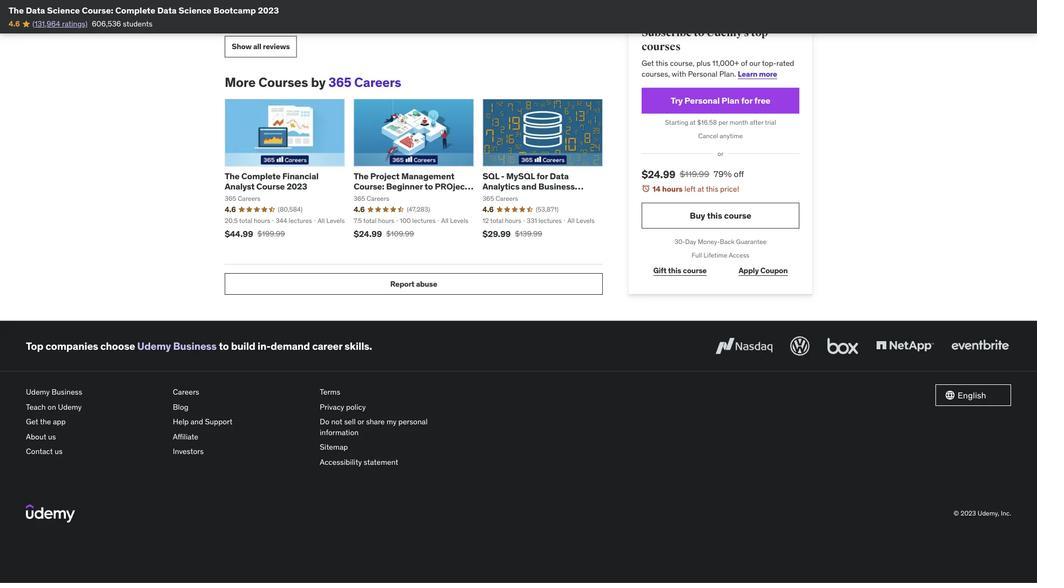 Task type: locate. For each thing, give the bounding box(es) containing it.
0 horizontal spatial total
[[239, 217, 252, 225]]

total right 20.5
[[239, 217, 252, 225]]

1 vertical spatial 2023
[[287, 181, 307, 192]]

levels right 331 lectures
[[577, 217, 595, 225]]

business up on
[[52, 387, 82, 397]]

buy this course
[[690, 210, 752, 221]]

2023 right ©
[[961, 510, 977, 518]]

levels left 7.5
[[327, 217, 345, 225]]

2 horizontal spatial 2023
[[961, 510, 977, 518]]

plan.
[[720, 69, 736, 79]]

free
[[755, 95, 771, 106]]

3 all levels from the left
[[568, 217, 595, 225]]

0 horizontal spatial lectures
[[289, 217, 312, 225]]

not
[[331, 417, 343, 427]]

365 careers link
[[329, 74, 401, 90]]

hours up $24.99 $109.99
[[378, 217, 395, 225]]

2 horizontal spatial all
[[568, 217, 575, 225]]

get left the at the bottom left
[[26, 417, 38, 427]]

us right "about"
[[48, 432, 56, 442]]

guarantee
[[737, 238, 767, 246]]

1 horizontal spatial levels
[[450, 217, 469, 225]]

2 365 careers from the left
[[483, 194, 519, 203]]

0 horizontal spatial complete
[[115, 5, 155, 16]]

3 levels from the left
[[577, 217, 595, 225]]

1 vertical spatial personal
[[685, 95, 720, 106]]

get up courses,
[[642, 58, 654, 68]]

2 horizontal spatial lectures
[[539, 217, 562, 225]]

eventbrite image
[[950, 335, 1012, 358]]

365 inside the complete financial analyst course 2023 365 careers
[[225, 194, 236, 203]]

1 horizontal spatial at
[[698, 184, 705, 194]]

606,536 students
[[92, 19, 153, 29]]

-
[[501, 170, 505, 182]]

$44.99 $199.99
[[225, 228, 285, 240]]

2 horizontal spatial the
[[354, 170, 369, 182]]

0 vertical spatial us
[[48, 432, 56, 442]]

course inside button
[[724, 210, 752, 221]]

sitemap link
[[320, 440, 458, 455]]

2023
[[258, 5, 279, 16], [287, 181, 307, 192], [961, 510, 977, 518]]

and right analytics
[[522, 181, 537, 192]]

the for the data science course: complete data science bootcamp 2023
[[9, 5, 24, 16]]

$29.99 $139.99
[[483, 228, 543, 240]]

0 vertical spatial and
[[522, 181, 537, 192]]

0 horizontal spatial data
[[26, 5, 45, 16]]

course: inside the project management course: beginner to project manager
[[354, 181, 385, 192]]

all right 331 lectures
[[568, 217, 575, 225]]

and right help
[[191, 417, 203, 427]]

top
[[751, 26, 768, 40]]

$109.99
[[386, 229, 414, 239]]

course: up 7.5 total hours
[[354, 181, 385, 192]]

course down price!
[[724, 210, 752, 221]]

3 all from the left
[[568, 217, 575, 225]]

331 lectures
[[527, 217, 562, 225]]

contact
[[26, 447, 53, 457]]

365 careers down analytics
[[483, 194, 519, 203]]

1 horizontal spatial course:
[[354, 181, 385, 192]]

the
[[40, 417, 51, 427]]

0 horizontal spatial levels
[[327, 217, 345, 225]]

0 horizontal spatial course:
[[82, 5, 113, 16]]

all
[[318, 217, 325, 225], [441, 217, 449, 225], [568, 217, 575, 225]]

2 all from the left
[[441, 217, 449, 225]]

at left $16.58
[[690, 118, 696, 127]]

(131,964 ratings)
[[32, 19, 87, 29]]

0 horizontal spatial all levels
[[318, 217, 345, 225]]

344 lectures
[[276, 217, 312, 225]]

2 science from the left
[[179, 5, 212, 16]]

2 lectures from the left
[[413, 217, 436, 225]]

for inside the sql - mysql for data analytics and business intelligence
[[537, 170, 548, 182]]

complete up students
[[115, 5, 155, 16]]

the inside the project management course: beginner to project manager
[[354, 170, 369, 182]]

project
[[370, 170, 400, 182]]

to inside subscribe to udemy's top courses
[[694, 26, 705, 40]]

0 vertical spatial course
[[724, 210, 752, 221]]

$24.99 $109.99
[[354, 228, 414, 240]]

14
[[653, 184, 661, 194]]

0 horizontal spatial 2023
[[258, 5, 279, 16]]

for right mysql
[[537, 170, 548, 182]]

344
[[276, 217, 287, 225]]

0 vertical spatial business
[[539, 181, 575, 192]]

all right the 100 lectures
[[441, 217, 449, 225]]

$24.99 up the 14
[[642, 168, 676, 181]]

levels left 12
[[450, 217, 469, 225]]

hours up $44.99 $199.99
[[254, 217, 270, 225]]

course:
[[82, 5, 113, 16], [354, 181, 385, 192]]

2 horizontal spatial total
[[491, 217, 504, 225]]

0 vertical spatial personal
[[688, 69, 718, 79]]

to for top companies choose udemy business to build in-demand career skills.
[[219, 340, 229, 353]]

beginner
[[386, 181, 423, 192]]

this right buy
[[707, 210, 723, 221]]

personal
[[399, 417, 428, 427]]

apply
[[739, 266, 759, 276]]

get inside udemy business teach on udemy get the app about us contact us
[[26, 417, 38, 427]]

2 horizontal spatial to
[[694, 26, 705, 40]]

1 vertical spatial to
[[425, 181, 433, 192]]

1 horizontal spatial for
[[742, 95, 753, 106]]

© 2023 udemy, inc.
[[954, 510, 1012, 518]]

hours up '$29.99 $139.99'
[[505, 217, 522, 225]]

2 horizontal spatial levels
[[577, 217, 595, 225]]

0 horizontal spatial business
[[52, 387, 82, 397]]

business left the build
[[173, 340, 217, 353]]

do
[[320, 417, 330, 427]]

$16.58
[[698, 118, 717, 127]]

data
[[26, 5, 45, 16], [157, 5, 177, 16], [550, 170, 569, 182]]

0 horizontal spatial all
[[318, 217, 325, 225]]

1 total from the left
[[239, 217, 252, 225]]

1 horizontal spatial complete
[[241, 170, 281, 182]]

privacy
[[320, 402, 344, 412]]

to left 'project'
[[425, 181, 433, 192]]

and
[[522, 181, 537, 192], [191, 417, 203, 427]]

4.6 up 12
[[483, 205, 494, 214]]

0 horizontal spatial the
[[9, 5, 24, 16]]

total for $24.99
[[364, 217, 377, 225]]

365 careers for -
[[483, 194, 519, 203]]

2 vertical spatial business
[[52, 387, 82, 397]]

policy
[[346, 402, 366, 412]]

1 vertical spatial get
[[26, 417, 38, 427]]

all right 344 lectures
[[318, 217, 325, 225]]

course down full
[[683, 266, 707, 276]]

this inside button
[[707, 210, 723, 221]]

0 vertical spatial get
[[642, 58, 654, 68]]

lectures down 53871 reviews element
[[539, 217, 562, 225]]

4.6 for sql - mysql for data analytics and business intelligence
[[483, 205, 494, 214]]

1 horizontal spatial and
[[522, 181, 537, 192]]

this for buy this course
[[707, 210, 723, 221]]

365 careers up 7.5 total hours
[[354, 194, 390, 203]]

0 horizontal spatial to
[[219, 340, 229, 353]]

53871 reviews element
[[536, 205, 559, 214]]

0 horizontal spatial at
[[690, 118, 696, 127]]

course: for beginner
[[354, 181, 385, 192]]

english
[[958, 390, 987, 401]]

careers link
[[173, 385, 311, 400]]

2023 right helpful?
[[258, 5, 279, 16]]

get this course, plus 11,000+ of our top-rated courses, with personal plan.
[[642, 58, 795, 79]]

2 levels from the left
[[450, 217, 469, 225]]

hours for sql - mysql for data analytics and business intelligence
[[505, 217, 522, 225]]

complete left financial
[[241, 170, 281, 182]]

udemy business teach on udemy get the app about us contact us
[[26, 387, 82, 457]]

1 365 careers from the left
[[354, 194, 390, 203]]

0 vertical spatial 2023
[[258, 5, 279, 16]]

science up (131,964 ratings) on the top left of page
[[47, 5, 80, 16]]

0 horizontal spatial for
[[537, 170, 548, 182]]

365 down analyst
[[225, 194, 236, 203]]

nasdaq image
[[713, 335, 776, 358]]

course
[[724, 210, 752, 221], [683, 266, 707, 276]]

0 vertical spatial to
[[694, 26, 705, 40]]

2 total from the left
[[364, 217, 377, 225]]

2 horizontal spatial data
[[550, 170, 569, 182]]

to for the project management course: beginner to project manager
[[425, 181, 433, 192]]

0 horizontal spatial udemy
[[26, 387, 50, 397]]

2 vertical spatial to
[[219, 340, 229, 353]]

1 vertical spatial for
[[537, 170, 548, 182]]

for left free
[[742, 95, 753, 106]]

personal up $16.58
[[685, 95, 720, 106]]

anytime
[[720, 132, 743, 140]]

the
[[9, 5, 24, 16], [225, 170, 240, 182], [354, 170, 369, 182]]

1 vertical spatial course:
[[354, 181, 385, 192]]

complete inside the complete financial analyst course 2023 365 careers
[[241, 170, 281, 182]]

courses
[[642, 40, 681, 53]]

at right left
[[698, 184, 705, 194]]

small image
[[945, 390, 956, 401]]

all levels
[[318, 217, 345, 225], [441, 217, 469, 225], [568, 217, 595, 225]]

1 horizontal spatial 2023
[[287, 181, 307, 192]]

1 horizontal spatial get
[[642, 58, 654, 68]]

helpful?
[[225, 9, 249, 18]]

month
[[730, 118, 749, 127]]

price!
[[721, 184, 740, 194]]

0 horizontal spatial course
[[683, 266, 707, 276]]

2023 up (80,584)
[[287, 181, 307, 192]]

careers
[[354, 74, 401, 90], [238, 194, 261, 203], [367, 194, 390, 203], [496, 194, 519, 203], [173, 387, 199, 397]]

accessibility statement link
[[320, 455, 458, 470]]

project
[[435, 181, 468, 192]]

mark review by abdulhakeem s. as helpful image
[[255, 8, 266, 19]]

or up 79%
[[718, 150, 724, 158]]

0 horizontal spatial and
[[191, 417, 203, 427]]

1 vertical spatial $24.99
[[354, 228, 382, 240]]

1 horizontal spatial udemy
[[58, 402, 82, 412]]

more
[[225, 74, 256, 90]]

this right gift
[[668, 266, 682, 276]]

1 vertical spatial us
[[55, 447, 63, 457]]

personal down plus
[[688, 69, 718, 79]]

to left udemy's
[[694, 26, 705, 40]]

14 hours left at this price!
[[653, 184, 740, 194]]

1 horizontal spatial all
[[441, 217, 449, 225]]

this left price!
[[706, 184, 719, 194]]

udemy,
[[978, 510, 1000, 518]]

1 lectures from the left
[[289, 217, 312, 225]]

trial
[[765, 118, 776, 127]]

information
[[320, 428, 359, 437]]

1 horizontal spatial $24.99
[[642, 168, 676, 181]]

4.6 up 20.5
[[225, 205, 236, 214]]

terms
[[320, 387, 340, 397]]

subscribe
[[642, 26, 692, 40]]

0 vertical spatial at
[[690, 118, 696, 127]]

udemy right the choose
[[137, 340, 171, 353]]

0 horizontal spatial 365 careers
[[354, 194, 390, 203]]

0 horizontal spatial get
[[26, 417, 38, 427]]

this up courses,
[[656, 58, 669, 68]]

buy this course button
[[642, 203, 800, 229]]

this inside get this course, plus 11,000+ of our top-rated courses, with personal plan.
[[656, 58, 669, 68]]

total right 12
[[491, 217, 504, 225]]

2 vertical spatial 2023
[[961, 510, 977, 518]]

1 horizontal spatial data
[[157, 5, 177, 16]]

1 all levels from the left
[[318, 217, 345, 225]]

careers inside the complete financial analyst course 2023 365 careers
[[238, 194, 261, 203]]

0 vertical spatial course:
[[82, 5, 113, 16]]

hours for the project management course: beginner to project manager
[[378, 217, 395, 225]]

1 horizontal spatial the
[[225, 170, 240, 182]]

$24.99 down 7.5 total hours
[[354, 228, 382, 240]]

$199.99
[[258, 229, 285, 239]]

or right sell
[[358, 417, 364, 427]]

all levels right 331 lectures
[[568, 217, 595, 225]]

0 horizontal spatial $24.99
[[354, 228, 382, 240]]

1 vertical spatial course
[[683, 266, 707, 276]]

1 horizontal spatial total
[[364, 217, 377, 225]]

0 vertical spatial $24.99
[[642, 168, 676, 181]]

ratings)
[[62, 19, 87, 29]]

1 vertical spatial and
[[191, 417, 203, 427]]

80584 reviews element
[[278, 205, 303, 214]]

management
[[402, 170, 455, 182]]

business
[[539, 181, 575, 192], [173, 340, 217, 353], [52, 387, 82, 397]]

2 horizontal spatial business
[[539, 181, 575, 192]]

udemy right on
[[58, 402, 82, 412]]

affiliate link
[[173, 430, 311, 445]]

teach
[[26, 402, 46, 412]]

0 vertical spatial udemy
[[137, 340, 171, 353]]

1 vertical spatial at
[[698, 184, 705, 194]]

personal
[[688, 69, 718, 79], [685, 95, 720, 106]]

business up (53,871)
[[539, 181, 575, 192]]

0 horizontal spatial or
[[358, 417, 364, 427]]

all for the complete financial analyst course 2023
[[318, 217, 325, 225]]

all levels for the complete financial analyst course 2023
[[318, 217, 345, 225]]

2 all levels from the left
[[441, 217, 469, 225]]

1 vertical spatial business
[[173, 340, 217, 353]]

levels for sql - mysql for data analytics and business intelligence
[[577, 217, 595, 225]]

12 total hours
[[483, 217, 522, 225]]

science left bootcamp at top
[[179, 5, 212, 16]]

1 vertical spatial complete
[[241, 170, 281, 182]]

1 levels from the left
[[327, 217, 345, 225]]

the for the complete financial analyst course 2023 365 careers
[[225, 170, 240, 182]]

left
[[685, 184, 696, 194]]

all levels left 12
[[441, 217, 469, 225]]

$44.99
[[225, 228, 253, 240]]

3 total from the left
[[491, 217, 504, 225]]

the inside the complete financial analyst course 2023 365 careers
[[225, 170, 240, 182]]

3 lectures from the left
[[539, 217, 562, 225]]

careers blog help and support affiliate investors
[[173, 387, 232, 457]]

us right contact
[[55, 447, 63, 457]]

course: for complete
[[82, 5, 113, 16]]

this for gift this course
[[668, 266, 682, 276]]

to inside the project management course: beginner to project manager
[[425, 181, 433, 192]]

total right 7.5
[[364, 217, 377, 225]]

sql
[[483, 170, 499, 182]]

data inside the sql - mysql for data analytics and business intelligence
[[550, 170, 569, 182]]

47283 reviews element
[[407, 205, 430, 214]]

1 horizontal spatial to
[[425, 181, 433, 192]]

at
[[690, 118, 696, 127], [698, 184, 705, 194]]

levels for the project management course: beginner to project manager
[[450, 217, 469, 225]]

1 horizontal spatial course
[[724, 210, 752, 221]]

4.6
[[9, 19, 20, 29], [225, 205, 236, 214], [354, 205, 365, 214], [483, 205, 494, 214]]

lectures down 47283 reviews element
[[413, 217, 436, 225]]

0 horizontal spatial science
[[47, 5, 80, 16]]

sql - mysql for data analytics and business intelligence
[[483, 170, 575, 202]]

0 vertical spatial for
[[742, 95, 753, 106]]

to left the build
[[219, 340, 229, 353]]

course: up 606,536
[[82, 5, 113, 16]]

2 horizontal spatial all levels
[[568, 217, 595, 225]]

all levels left 7.5
[[318, 217, 345, 225]]

udemy up teach
[[26, 387, 50, 397]]

more courses by 365 careers
[[225, 74, 401, 90]]

1 vertical spatial or
[[358, 417, 364, 427]]

lectures down 80584 reviews element
[[289, 217, 312, 225]]

1 vertical spatial udemy
[[26, 387, 50, 397]]

1 horizontal spatial science
[[179, 5, 212, 16]]

access
[[729, 251, 750, 260]]

total
[[239, 217, 252, 225], [364, 217, 377, 225], [491, 217, 504, 225]]

0 vertical spatial or
[[718, 150, 724, 158]]

analytics
[[483, 181, 520, 192]]

1 vertical spatial udemy business link
[[26, 385, 164, 400]]

or inside terms privacy policy do not sell or share my personal information sitemap accessibility statement
[[358, 417, 364, 427]]

1 horizontal spatial 365 careers
[[483, 194, 519, 203]]

1 horizontal spatial all levels
[[441, 217, 469, 225]]

$24.99 $119.99 79% off
[[642, 168, 744, 181]]

show
[[232, 42, 252, 51]]

4.6 up 7.5
[[354, 205, 365, 214]]

$24.99
[[642, 168, 676, 181], [354, 228, 382, 240]]

lectures for sql - mysql for data analytics and business intelligence
[[539, 217, 562, 225]]

1 horizontal spatial lectures
[[413, 217, 436, 225]]

tab list
[[629, 0, 726, 13]]

1 all from the left
[[318, 217, 325, 225]]

1 horizontal spatial or
[[718, 150, 724, 158]]



Task type: describe. For each thing, give the bounding box(es) containing it.
day
[[686, 238, 697, 246]]

rated
[[777, 58, 795, 68]]

the data science course: complete data science bootcamp 2023
[[9, 5, 279, 16]]

help and support link
[[173, 415, 311, 430]]

and inside careers blog help and support affiliate investors
[[191, 417, 203, 427]]

this for get this course, plus 11,000+ of our top-rated courses, with personal plan.
[[656, 58, 669, 68]]

for for mysql
[[537, 170, 548, 182]]

blog
[[173, 402, 189, 412]]

2023 inside the complete financial analyst course 2023 365 careers
[[287, 181, 307, 192]]

course for buy this course
[[724, 210, 752, 221]]

$24.99 for $24.99 $119.99 79% off
[[642, 168, 676, 181]]

by
[[311, 74, 326, 90]]

11,000+
[[713, 58, 740, 68]]

volkswagen image
[[788, 335, 812, 358]]

affiliate
[[173, 432, 198, 442]]

alarm image
[[642, 184, 651, 193]]

full
[[692, 251, 702, 260]]

analyst
[[225, 181, 255, 192]]

learn more link
[[738, 69, 778, 79]]

all levels for the project management course: beginner to project manager
[[441, 217, 469, 225]]

in-
[[258, 340, 271, 353]]

show all reviews button
[[225, 36, 297, 57]]

courses
[[259, 74, 308, 90]]

udemy image
[[26, 505, 75, 523]]

mark review by abdulhakeem s. as unhelpful image
[[275, 8, 286, 19]]

all for sql - mysql for data analytics and business intelligence
[[568, 217, 575, 225]]

7.5
[[354, 217, 362, 225]]

1 horizontal spatial business
[[173, 340, 217, 353]]

2 horizontal spatial udemy
[[137, 340, 171, 353]]

365 right by
[[329, 74, 352, 90]]

0 vertical spatial complete
[[115, 5, 155, 16]]

skills.
[[345, 340, 372, 353]]

gift this course link
[[642, 260, 719, 282]]

(53,871)
[[536, 205, 559, 214]]

get inside get this course, plus 11,000+ of our top-rated courses, with personal plan.
[[642, 58, 654, 68]]

79%
[[714, 169, 732, 180]]

365 up 7.5
[[354, 194, 365, 203]]

personal inside get this course, plus 11,000+ of our top-rated courses, with personal plan.
[[688, 69, 718, 79]]

terms link
[[320, 385, 458, 400]]

report
[[390, 279, 415, 289]]

reviews
[[263, 42, 290, 51]]

business inside the sql - mysql for data analytics and business intelligence
[[539, 181, 575, 192]]

at inside starting at $16.58 per month after trial cancel anytime
[[690, 118, 696, 127]]

apply coupon button
[[727, 260, 800, 282]]

buy
[[690, 210, 706, 221]]

contact us link
[[26, 445, 164, 459]]

about
[[26, 432, 46, 442]]

on
[[48, 402, 56, 412]]

total for $44.99
[[239, 217, 252, 225]]

all levels for sql - mysql for data analytics and business intelligence
[[568, 217, 595, 225]]

business inside udemy business teach on udemy get the app about us contact us
[[52, 387, 82, 397]]

12
[[483, 217, 489, 225]]

try personal plan for free link
[[642, 88, 800, 114]]

inc.
[[1001, 510, 1012, 518]]

more
[[759, 69, 778, 79]]

mysql
[[507, 170, 535, 182]]

terms privacy policy do not sell or share my personal information sitemap accessibility statement
[[320, 387, 428, 467]]

course,
[[670, 58, 695, 68]]

abuse
[[416, 279, 437, 289]]

365 careers for project
[[354, 194, 390, 203]]

30-
[[675, 238, 686, 246]]

course
[[256, 181, 285, 192]]

cancel
[[699, 132, 719, 140]]

all for the project management course: beginner to project manager
[[441, 217, 449, 225]]

plus
[[697, 58, 711, 68]]

courses,
[[642, 69, 670, 79]]

gift
[[654, 266, 667, 276]]

for for plan
[[742, 95, 753, 106]]

box image
[[825, 335, 861, 358]]

lectures for the project management course: beginner to project manager
[[413, 217, 436, 225]]

plan
[[722, 95, 740, 106]]

2 vertical spatial udemy
[[58, 402, 82, 412]]

with
[[672, 69, 687, 79]]

app
[[53, 417, 66, 427]]

100
[[400, 217, 411, 225]]

total for $29.99
[[491, 217, 504, 225]]

starting at $16.58 per month after trial cancel anytime
[[665, 118, 776, 140]]

top companies choose udemy business to build in-demand career skills.
[[26, 340, 372, 353]]

privacy policy link
[[320, 400, 458, 415]]

the for the project management course: beginner to project manager
[[354, 170, 369, 182]]

4.6 for the project management course: beginner to project manager
[[354, 205, 365, 214]]

apply coupon
[[739, 266, 788, 276]]

606,536
[[92, 19, 121, 29]]

$24.99 for $24.99 $109.99
[[354, 228, 382, 240]]

choose
[[100, 340, 135, 353]]

course for gift this course
[[683, 266, 707, 276]]

share
[[366, 417, 385, 427]]

statement
[[364, 458, 398, 467]]

and inside the sql - mysql for data analytics and business intelligence
[[522, 181, 537, 192]]

20.5 total hours
[[225, 217, 270, 225]]

bootcamp
[[213, 5, 256, 16]]

0 vertical spatial udemy business link
[[137, 340, 217, 353]]

blog link
[[173, 400, 311, 415]]

hours right the 14
[[663, 184, 683, 194]]

off
[[734, 169, 744, 180]]

financial
[[283, 170, 319, 182]]

support
[[205, 417, 232, 427]]

331
[[527, 217, 537, 225]]

sql - mysql for data analytics and business intelligence link
[[483, 170, 584, 202]]

the complete financial analyst course 2023 365 careers
[[225, 170, 319, 203]]

investors link
[[173, 445, 311, 459]]

(47,283)
[[407, 205, 430, 214]]

lifetime
[[704, 251, 728, 260]]

hours for the complete financial analyst course 2023
[[254, 217, 270, 225]]

lectures for the complete financial analyst course 2023
[[289, 217, 312, 225]]

$29.99
[[483, 228, 511, 240]]

365 down analytics
[[483, 194, 494, 203]]

the complete financial analyst course 2023 link
[[225, 170, 319, 192]]

netapp image
[[874, 335, 937, 358]]

do not sell or share my personal information button
[[320, 415, 458, 440]]

demand
[[271, 340, 310, 353]]

subscribe to udemy's top courses
[[642, 26, 768, 53]]

1 science from the left
[[47, 5, 80, 16]]

the project management course: beginner to project manager
[[354, 170, 468, 202]]

4.6 for the complete financial analyst course 2023
[[225, 205, 236, 214]]

4.6 left (131,964
[[9, 19, 20, 29]]

report abuse
[[390, 279, 437, 289]]

careers inside careers blog help and support affiliate investors
[[173, 387, 199, 397]]

investors
[[173, 447, 204, 457]]



Task type: vqa. For each thing, say whether or not it's contained in the screenshot.
SQL - MySQL for Data Analytics and Business Intelligence
yes



